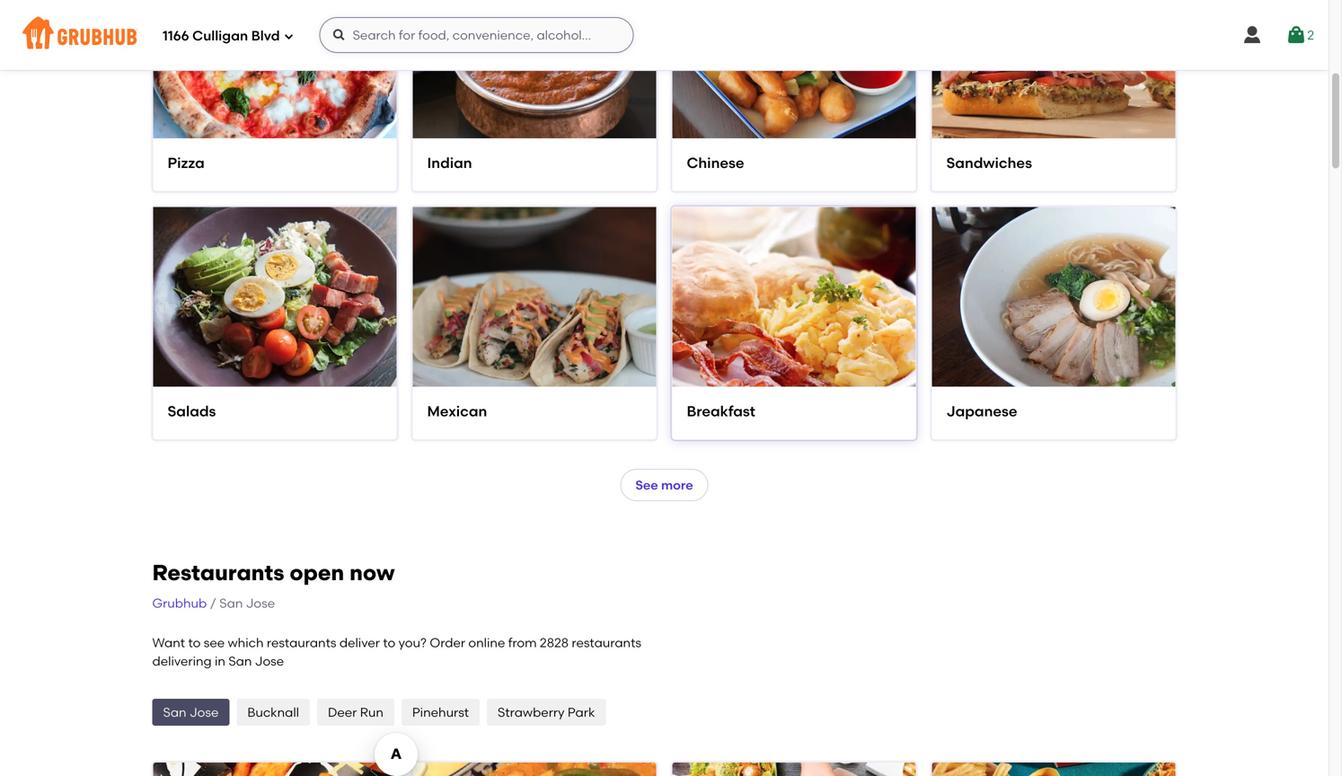 Task type: locate. For each thing, give the bounding box(es) containing it.
papaya thai delivery image
[[413, 763, 656, 776]]

1 vertical spatial san
[[229, 654, 252, 669]]

1 horizontal spatial svg image
[[1286, 24, 1308, 46]]

jose down which
[[255, 654, 284, 669]]

park
[[568, 705, 595, 720]]

san down delivering
[[163, 705, 187, 720]]

strawberry
[[498, 705, 565, 720]]

1166 culligan blvd
[[163, 28, 280, 44]]

2 vertical spatial san
[[163, 705, 187, 720]]

japanese
[[947, 403, 1018, 420]]

want
[[152, 635, 185, 651]]

to left see
[[188, 635, 201, 651]]

jose down restaurants open now
[[246, 596, 275, 611]]

1 horizontal spatial svg image
[[1242, 24, 1264, 46]]

restaurants
[[152, 560, 284, 586]]

svg image right 'blvd'
[[284, 31, 294, 42]]

san jose link
[[152, 699, 229, 726]]

open
[[290, 560, 344, 586]]

san down which
[[229, 654, 252, 669]]

jose
[[246, 596, 275, 611], [255, 654, 284, 669], [190, 705, 219, 720]]

run
[[360, 705, 384, 720]]

Search for food, convenience, alcohol... search field
[[320, 17, 634, 53]]

1 horizontal spatial to
[[383, 635, 396, 651]]

breakfast
[[687, 403, 756, 420]]

1 vertical spatial jose
[[255, 654, 284, 669]]

online
[[469, 635, 505, 651]]

san right /
[[219, 596, 243, 611]]

chinese link
[[687, 153, 902, 173]]

0 vertical spatial jose
[[246, 596, 275, 611]]

grubhub link
[[152, 596, 207, 611]]

svg image
[[1286, 24, 1308, 46], [332, 28, 346, 42]]

bucknall
[[247, 705, 299, 720]]

culligan
[[192, 28, 248, 44]]

1 to from the left
[[188, 635, 201, 651]]

deliver
[[340, 635, 380, 651]]

svg image left "2" button on the top right of page
[[1242, 24, 1264, 46]]

strawberry park
[[498, 705, 595, 720]]

1 horizontal spatial restaurants
[[572, 635, 642, 651]]

starbird chicken delivery image
[[673, 763, 916, 776]]

san inside the want to see which restaurants deliver to you? order online from 2828 restaurants delivering in san jose
[[229, 654, 252, 669]]

chinese
[[687, 154, 744, 172]]

jose down in
[[190, 705, 219, 720]]

svg image
[[1242, 24, 1264, 46], [284, 31, 294, 42]]

mexican
[[427, 403, 487, 420]]

which
[[228, 635, 264, 651]]

sandwiches delivery image
[[932, 0, 1176, 170]]

0 horizontal spatial svg image
[[284, 31, 294, 42]]

restaurants right 2828
[[572, 635, 642, 651]]

restaurants right which
[[267, 635, 337, 651]]

pizza link
[[168, 153, 382, 173]]

pizza delivery image
[[153, 0, 397, 170]]

breakfast link
[[687, 401, 902, 421]]

see
[[636, 477, 658, 493]]

to
[[188, 635, 201, 651], [383, 635, 396, 651]]

indian link
[[427, 153, 642, 173]]

salads
[[168, 403, 216, 420]]

0 horizontal spatial restaurants
[[267, 635, 337, 651]]

2 vertical spatial jose
[[190, 705, 219, 720]]

blvd
[[251, 28, 280, 44]]

san
[[219, 596, 243, 611], [229, 654, 252, 669], [163, 705, 187, 720]]

mexican link
[[427, 401, 642, 421]]

see more
[[636, 477, 693, 493]]

indian
[[427, 154, 472, 172]]

restaurants
[[267, 635, 337, 651], [572, 635, 642, 651]]

to left 'you?'
[[383, 635, 396, 651]]

see
[[204, 635, 225, 651]]

0 horizontal spatial to
[[188, 635, 201, 651]]



Task type: vqa. For each thing, say whether or not it's contained in the screenshot.
Jose within WANT TO SEE WHICH RESTAURANTS DELIVER TO YOU? ORDER ONLINE FROM 2828 RESTAURANTS DELIVERING IN SAN JOSE
yes



Task type: describe. For each thing, give the bounding box(es) containing it.
pinehurst link
[[402, 699, 480, 726]]

deer
[[328, 705, 357, 720]]

mexican delivery image
[[413, 175, 656, 419]]

2 button
[[1286, 19, 1315, 51]]

indian delivery image
[[413, 0, 656, 170]]

now
[[350, 560, 395, 586]]

2 to from the left
[[383, 635, 396, 651]]

more
[[661, 477, 693, 493]]

pinehurst
[[412, 705, 469, 720]]

2 restaurants from the left
[[572, 635, 642, 651]]

strawberry park link
[[487, 699, 606, 726]]

0 vertical spatial san
[[219, 596, 243, 611]]

delivering
[[152, 654, 212, 669]]

1166
[[163, 28, 189, 44]]

svg image inside "2" button
[[1286, 24, 1308, 46]]

you?
[[399, 635, 427, 651]]

salads link
[[168, 401, 382, 421]]

2
[[1308, 27, 1315, 43]]

restaurants open now
[[152, 560, 395, 586]]

2828
[[540, 635, 569, 651]]

san jose
[[163, 705, 219, 720]]

san inside san jose link
[[163, 705, 187, 720]]

want to see which restaurants deliver to you? order online from 2828 restaurants delivering in san jose
[[152, 635, 642, 669]]

japanese delivery image
[[932, 175, 1176, 419]]

from
[[508, 635, 537, 651]]

sandwiches
[[947, 154, 1032, 172]]

chinese delivery image
[[673, 0, 916, 170]]

jose inside the want to see which restaurants deliver to you? order online from 2828 restaurants delivering in san jose
[[255, 654, 284, 669]]

denny's delivery image
[[932, 763, 1176, 776]]

0 horizontal spatial svg image
[[332, 28, 346, 42]]

order
[[430, 635, 466, 651]]

bucknall link
[[237, 699, 310, 726]]

grubhub
[[152, 596, 207, 611]]

grubhub / san jose
[[152, 596, 275, 611]]

taco bell delivery image
[[153, 763, 397, 776]]

salads delivery image
[[153, 175, 397, 419]]

sandwiches link
[[947, 153, 1161, 173]]

1 restaurants from the left
[[267, 635, 337, 651]]

breakfast delivery image
[[673, 175, 916, 419]]

pizza
[[168, 154, 205, 172]]

deer run
[[328, 705, 384, 720]]

in
[[215, 654, 226, 669]]

jose inside san jose link
[[190, 705, 219, 720]]

main navigation navigation
[[0, 0, 1329, 70]]

japanese link
[[947, 401, 1161, 421]]

see more button
[[620, 469, 709, 501]]

/
[[210, 596, 216, 611]]

deer run link
[[317, 699, 394, 726]]



